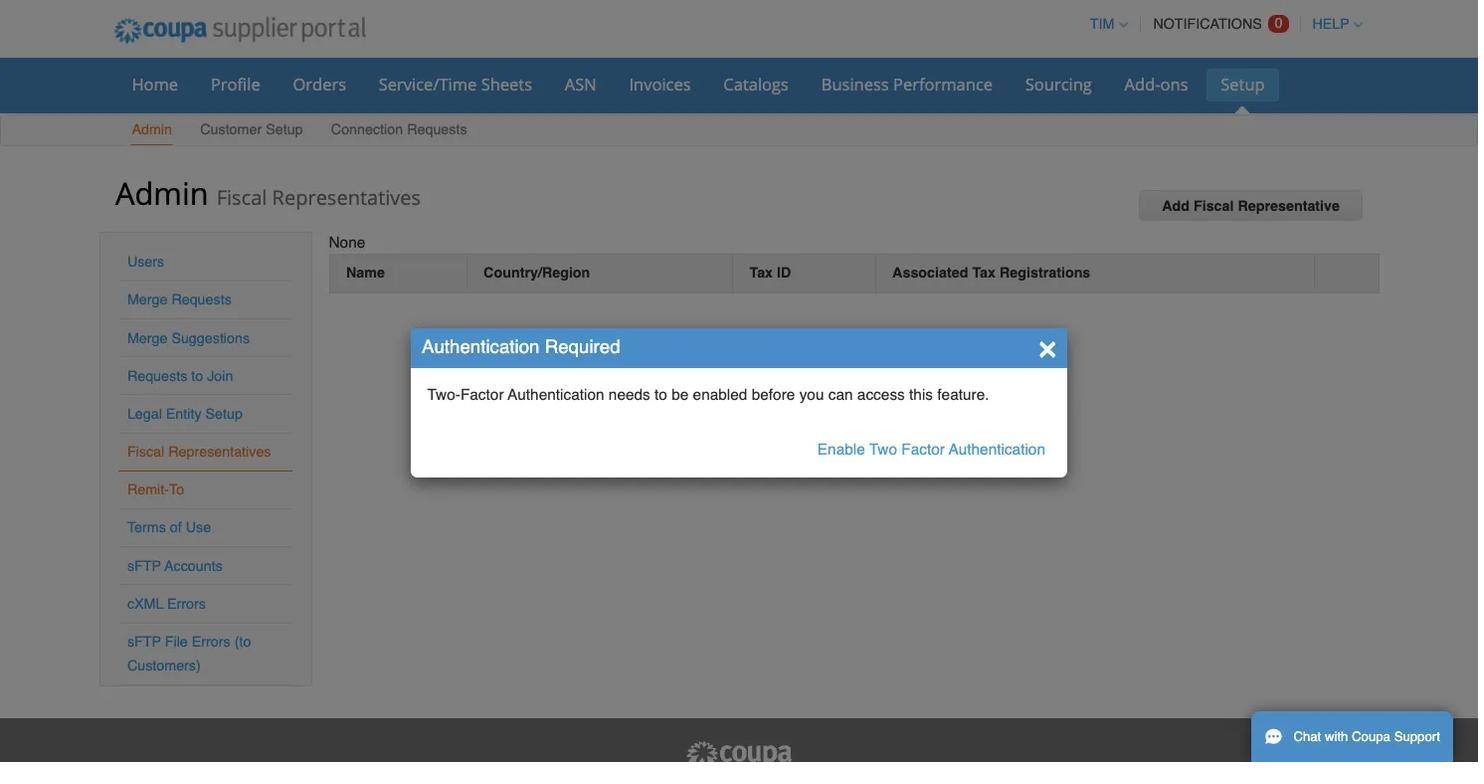 Task type: vqa. For each thing, say whether or not it's contained in the screenshot.
bottom Settings
no



Task type: describe. For each thing, give the bounding box(es) containing it.
1 vertical spatial factor
[[820, 401, 859, 417]]

sftp for sftp accounts
[[116, 507, 146, 522]]

fiscal for admin
[[197, 168, 243, 192]]

0 vertical spatial errors
[[152, 542, 187, 556]]

legal
[[116, 369, 147, 383]]

sftp for sftp file errors (to customers)
[[116, 576, 146, 591]]

merge suggestions
[[116, 300, 227, 314]]

enabled
[[630, 351, 680, 367]]

merge requests link
[[116, 265, 211, 280]]

requests for connection requests
[[370, 111, 425, 125]]

catalogs link
[[645, 62, 730, 92]]

join
[[188, 334, 212, 349]]

of
[[154, 473, 165, 487]]

connection requests
[[301, 111, 425, 125]]

file
[[150, 576, 171, 591]]

service/time sheets link
[[332, 62, 497, 92]]

terms of use link
[[116, 473, 192, 487]]

sourcing link
[[919, 62, 1006, 92]]

merge suggestions link
[[116, 300, 227, 314]]

admin for admin
[[120, 111, 156, 125]]

terms of use
[[116, 473, 192, 487]]

two-factor authentication needs to be enabled before you can access this feature.
[[388, 351, 900, 367]]

asn link
[[501, 62, 555, 92]]

(to
[[213, 576, 228, 591]]

access
[[780, 351, 823, 367]]

coupa supplier portal image
[[90, 3, 346, 53]]

add fiscal representative link
[[1036, 173, 1239, 200]]

two
[[790, 401, 816, 417]]

customers)
[[116, 598, 183, 613]]

remit-to link
[[116, 438, 167, 453]]

legal entity setup link
[[116, 369, 221, 383]]

add-ons
[[1023, 66, 1080, 87]]

add-
[[1023, 66, 1055, 87]]

0 horizontal spatial factor
[[419, 351, 458, 367]]

performance
[[812, 66, 903, 87]]

remit-
[[116, 438, 154, 453]]

cxml errors
[[116, 542, 187, 556]]

customer setup
[[182, 111, 275, 125]]

orders
[[266, 66, 315, 87]]

invoices
[[572, 66, 628, 87]]

requests to join
[[116, 334, 212, 349]]

registrations
[[909, 241, 992, 255]]

name
[[315, 241, 350, 255]]

enable two factor authentication
[[743, 401, 951, 417]]

admin fiscal representatives
[[105, 157, 383, 195]]

this
[[827, 351, 848, 367]]

admin for admin fiscal representatives
[[105, 157, 190, 195]]

add-ons link
[[1010, 62, 1093, 92]]

required
[[495, 305, 564, 324]]

1 vertical spatial to
[[595, 351, 607, 367]]

setup link
[[1097, 62, 1163, 92]]

tax id
[[682, 241, 719, 255]]

2 vertical spatial authentication
[[863, 401, 951, 417]]

add fiscal representative
[[1057, 180, 1218, 194]]

needs
[[553, 351, 591, 367]]

× button
[[944, 299, 961, 331]]

you
[[727, 351, 749, 367]]

2 vertical spatial requests
[[116, 334, 170, 349]]

customer setup link
[[181, 106, 276, 132]]

cxml errors link
[[116, 542, 187, 556]]

sftp file errors (to customers) link
[[116, 576, 228, 613]]

2 vertical spatial setup
[[187, 369, 221, 383]]

customer
[[182, 111, 238, 125]]

associated tax registrations
[[811, 241, 992, 255]]

users link
[[116, 231, 149, 245]]

representatives inside 'admin fiscal representatives'
[[247, 168, 383, 192]]

enable
[[743, 401, 787, 417]]

accounts
[[150, 507, 202, 522]]

profile
[[192, 66, 237, 87]]

1 vertical spatial setup
[[242, 111, 275, 125]]

legal entity setup
[[116, 369, 221, 383]]



Task type: locate. For each thing, give the bounding box(es) containing it.
errors left the (to
[[174, 576, 210, 591]]

1 vertical spatial authentication
[[462, 351, 550, 367]]

enable two factor authentication link
[[743, 401, 951, 417]]

to
[[174, 334, 185, 349], [595, 351, 607, 367]]

catalogs
[[658, 66, 717, 87]]

admin down the home link at the top left of page
[[120, 111, 156, 125]]

0 vertical spatial requests
[[370, 111, 425, 125]]

requests up the legal at the left of page
[[116, 334, 170, 349]]

sourcing
[[932, 66, 993, 87]]

factor
[[419, 351, 458, 367], [820, 401, 859, 417]]

tax left id
[[682, 241, 703, 255]]

sftp file errors (to customers)
[[116, 576, 228, 613]]

two-
[[388, 351, 419, 367]]

0 vertical spatial authentication
[[383, 305, 491, 324]]

0 vertical spatial setup
[[1110, 66, 1150, 87]]

requests
[[370, 111, 425, 125], [156, 265, 211, 280], [116, 334, 170, 349]]

terms
[[116, 473, 151, 487]]

orders link
[[254, 62, 328, 92]]

authentication up two-
[[383, 305, 491, 324]]

merge down users link
[[116, 265, 152, 280]]

feature.
[[852, 351, 900, 367]]

representatives
[[247, 168, 383, 192], [153, 403, 246, 418]]

1 vertical spatial sftp
[[116, 576, 146, 591]]

representative
[[1126, 180, 1218, 194]]

requests for merge requests
[[156, 265, 211, 280]]

sftp
[[116, 507, 146, 522], [116, 576, 146, 591]]

merge for merge requests
[[116, 265, 152, 280]]

2 horizontal spatial setup
[[1110, 66, 1150, 87]]

service/time
[[344, 66, 434, 87]]

setup right ons
[[1110, 66, 1150, 87]]

1 horizontal spatial setup
[[242, 111, 275, 125]]

fiscal
[[197, 168, 243, 192], [1085, 180, 1122, 194], [116, 403, 149, 418]]

factor down authentication required
[[419, 351, 458, 367]]

errors
[[152, 542, 187, 556], [174, 576, 210, 591]]

invoices link
[[559, 62, 641, 92]]

requests to join link
[[116, 334, 212, 349]]

sftp up cxml
[[116, 507, 146, 522]]

1 merge from the top
[[116, 265, 152, 280]]

fiscal for add
[[1085, 180, 1122, 194]]

admin
[[120, 111, 156, 125], [105, 157, 190, 195]]

requests up suggestions
[[156, 265, 211, 280]]

1 vertical spatial merge
[[116, 300, 152, 314]]

fiscal right add
[[1085, 180, 1122, 194]]

none
[[299, 212, 332, 229]]

0 vertical spatial sftp
[[116, 507, 146, 522]]

authentication down required on the top left
[[462, 351, 550, 367]]

0 vertical spatial admin
[[120, 111, 156, 125]]

sftp inside sftp file errors (to customers)
[[116, 576, 146, 591]]

to
[[154, 438, 167, 453]]

requests down service/time at the top left
[[370, 111, 425, 125]]

cxml
[[116, 542, 148, 556]]

authentication down the feature.
[[863, 401, 951, 417]]

before
[[684, 351, 723, 367]]

2 horizontal spatial fiscal
[[1085, 180, 1122, 194]]

authentication required
[[383, 305, 564, 324]]

merge down merge requests link on the left top
[[116, 300, 152, 314]]

1 vertical spatial errors
[[174, 576, 210, 591]]

representatives up none
[[247, 168, 383, 192]]

sftp accounts link
[[116, 507, 202, 522]]

1 horizontal spatial fiscal
[[197, 168, 243, 192]]

home
[[120, 66, 162, 87]]

merge requests
[[116, 265, 211, 280]]

business performance
[[747, 66, 903, 87]]

home link
[[107, 62, 175, 92]]

fiscal down customer setup link
[[197, 168, 243, 192]]

2 sftp from the top
[[116, 576, 146, 591]]

fiscal representatives link
[[116, 403, 246, 418]]

1 horizontal spatial representatives
[[247, 168, 383, 192]]

to left join
[[174, 334, 185, 349]]

merge for merge suggestions
[[116, 300, 152, 314]]

be
[[611, 351, 626, 367]]

setup right customer
[[242, 111, 275, 125]]

errors down 'accounts' on the left of page
[[152, 542, 187, 556]]

1 sftp from the top
[[116, 507, 146, 522]]

tax right associated
[[884, 241, 905, 255]]

1 vertical spatial admin
[[105, 157, 190, 195]]

fiscal representatives
[[116, 403, 246, 418]]

0 horizontal spatial to
[[174, 334, 185, 349]]

profile link
[[179, 62, 250, 92]]

connection requests link
[[300, 106, 426, 132]]

1 tax from the left
[[682, 241, 703, 255]]

fiscal inside 'admin fiscal representatives'
[[197, 168, 243, 192]]

asn
[[514, 66, 542, 87]]

representatives down legal entity setup
[[153, 403, 246, 418]]

sftp up customers)
[[116, 576, 146, 591]]

0 vertical spatial representatives
[[247, 168, 383, 192]]

suggestions
[[156, 300, 227, 314]]

0 horizontal spatial tax
[[682, 241, 703, 255]]

×
[[944, 299, 961, 331]]

use
[[169, 473, 192, 487]]

0 horizontal spatial setup
[[187, 369, 221, 383]]

to left be
[[595, 351, 607, 367]]

add
[[1057, 180, 1082, 194]]

remit-to
[[116, 438, 167, 453]]

sftp accounts
[[116, 507, 202, 522]]

2 tax from the left
[[884, 241, 905, 255]]

fiscal down the legal at the left of page
[[116, 403, 149, 418]]

1 horizontal spatial factor
[[820, 401, 859, 417]]

sheets
[[437, 66, 484, 87]]

admin link
[[119, 106, 157, 132]]

can
[[753, 351, 776, 367]]

1 horizontal spatial to
[[595, 351, 607, 367]]

business performance link
[[734, 62, 916, 92]]

users
[[116, 231, 149, 245]]

0 vertical spatial factor
[[419, 351, 458, 367]]

1 vertical spatial requests
[[156, 265, 211, 280]]

factor right the two
[[820, 401, 859, 417]]

ons
[[1055, 66, 1080, 87]]

setup down join
[[187, 369, 221, 383]]

country/region
[[440, 241, 537, 255]]

0 vertical spatial to
[[174, 334, 185, 349]]

0 horizontal spatial representatives
[[153, 403, 246, 418]]

2 merge from the top
[[116, 300, 152, 314]]

authentication
[[383, 305, 491, 324], [462, 351, 550, 367], [863, 401, 951, 417]]

associated
[[811, 241, 880, 255]]

0 horizontal spatial fiscal
[[116, 403, 149, 418]]

entity
[[151, 369, 183, 383]]

business
[[747, 66, 808, 87]]

admin down admin link
[[105, 157, 190, 195]]

1 vertical spatial representatives
[[153, 403, 246, 418]]

errors inside sftp file errors (to customers)
[[174, 576, 210, 591]]

setup
[[1110, 66, 1150, 87], [242, 111, 275, 125], [187, 369, 221, 383]]

connection
[[301, 111, 366, 125]]

0 vertical spatial merge
[[116, 265, 152, 280]]

id
[[706, 241, 719, 255]]

1 horizontal spatial tax
[[884, 241, 905, 255]]



